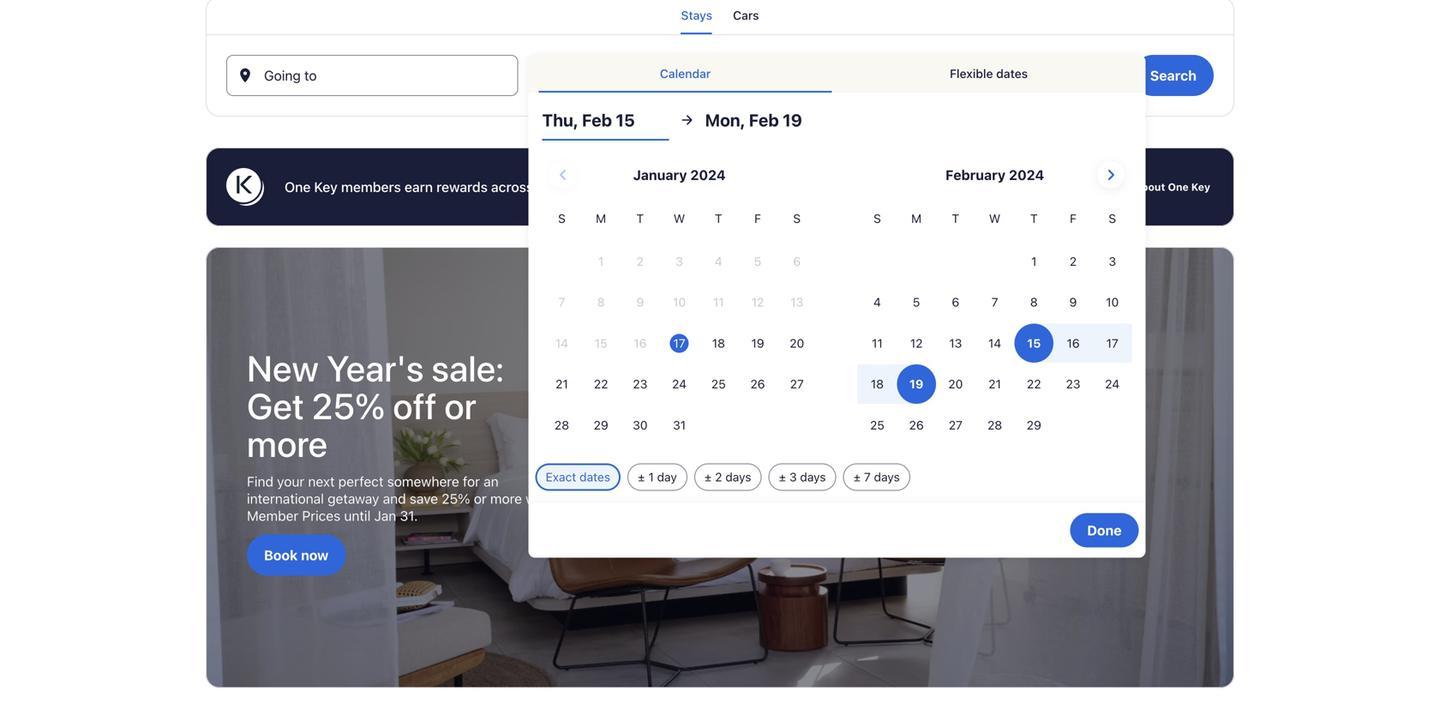 Task type: locate. For each thing, give the bounding box(es) containing it.
7
[[559, 295, 566, 309], [992, 295, 999, 309], [865, 470, 871, 484]]

thu, feb 15
[[543, 110, 635, 130]]

sale:
[[432, 347, 504, 389]]

0 horizontal spatial 6
[[794, 254, 801, 268]]

5
[[755, 254, 762, 268], [913, 295, 921, 309]]

1 s from the left
[[558, 211, 566, 226]]

1 vertical spatial and
[[383, 490, 406, 507]]

0 horizontal spatial 22 button
[[582, 365, 621, 404]]

± right day
[[705, 470, 712, 484]]

± for ± 7 days
[[854, 470, 861, 484]]

feb
[[567, 74, 590, 90], [621, 74, 645, 90], [582, 110, 612, 130], [749, 110, 779, 130]]

1 horizontal spatial 11
[[872, 336, 883, 350]]

1 horizontal spatial 19
[[752, 336, 765, 350]]

1 vertical spatial dates
[[580, 470, 611, 484]]

3 inside the january 2024 element
[[676, 254, 684, 268]]

2 22 button from the left
[[1015, 365, 1054, 404]]

dates inside 'tab list'
[[997, 66, 1029, 81]]

25 button down 18 button
[[699, 365, 739, 404]]

25 inside the january 2024 element
[[712, 377, 726, 391]]

19 inside the january 2024 element
[[752, 336, 765, 350]]

key
[[314, 179, 338, 195], [1192, 181, 1211, 193]]

february 2024 element
[[858, 209, 1133, 447]]

1 vertical spatial 19
[[783, 110, 803, 130]]

0 vertical spatial 4
[[715, 254, 723, 268]]

or down for on the left bottom
[[474, 490, 487, 507]]

2 vertical spatial 15
[[595, 336, 608, 350]]

± left day
[[638, 470, 646, 484]]

2 ± from the left
[[705, 470, 712, 484]]

1 vertical spatial or
[[474, 490, 487, 507]]

2 2024 from the left
[[1010, 167, 1045, 183]]

now
[[301, 547, 329, 563]]

1 horizontal spatial 10
[[1107, 295, 1120, 309]]

9 right 8 button
[[1070, 295, 1078, 309]]

one inside 'learn about one key' link
[[1169, 181, 1189, 193]]

member
[[247, 507, 299, 524]]

15 down feb 15 - feb 19
[[616, 110, 635, 130]]

28 for second 28 button from the left
[[988, 418, 1003, 432]]

save
[[410, 490, 438, 507]]

19 inside button
[[783, 110, 803, 130]]

one left members
[[285, 179, 311, 195]]

1 28 from the left
[[555, 418, 570, 432]]

0 horizontal spatial 2024
[[691, 167, 726, 183]]

w inside the january 2024 element
[[674, 211, 686, 226]]

29 inside february 2024 element
[[1027, 418, 1042, 432]]

1 horizontal spatial 23
[[1067, 377, 1081, 391]]

28 inside february 2024 element
[[988, 418, 1003, 432]]

0 horizontal spatial 21
[[556, 377, 568, 391]]

5 up 19 button at the right of the page
[[755, 254, 762, 268]]

1 vertical spatial tab list
[[529, 55, 1146, 93]]

20 down 13 "button" in the right of the page
[[949, 377, 964, 391]]

1 horizontal spatial 9
[[1070, 295, 1078, 309]]

0 vertical spatial 27 button
[[778, 365, 817, 404]]

1 horizontal spatial w
[[990, 211, 1001, 226]]

across
[[491, 179, 534, 195]]

0 vertical spatial 27
[[791, 377, 804, 391]]

3 right 2 button
[[1109, 254, 1117, 268]]

3 ± from the left
[[779, 470, 787, 484]]

0 horizontal spatial 1
[[599, 254, 604, 268]]

3 days from the left
[[875, 470, 900, 484]]

an
[[484, 473, 499, 489]]

0 vertical spatial 20 button
[[778, 324, 817, 363]]

w
[[674, 211, 686, 226], [990, 211, 1001, 226]]

25 up ± 7 days
[[871, 418, 885, 432]]

25 for the rightmost 25 button
[[871, 418, 885, 432]]

2 22 from the left
[[1028, 377, 1042, 391]]

3 up 17
[[676, 254, 684, 268]]

0 vertical spatial 26 button
[[739, 365, 778, 404]]

19
[[648, 74, 663, 90], [783, 110, 803, 130], [752, 336, 765, 350]]

11 up 18
[[714, 295, 724, 309]]

9
[[637, 295, 644, 309], [1070, 295, 1078, 309]]

days left ± 7 days
[[801, 470, 826, 484]]

28 inside the january 2024 element
[[555, 418, 570, 432]]

1 horizontal spatial 6
[[952, 295, 960, 309]]

2 28 from the left
[[988, 418, 1003, 432]]

27 inside february 2024 element
[[949, 418, 963, 432]]

26 button up ± 7 days
[[897, 406, 937, 445]]

26 button
[[739, 365, 778, 404], [897, 406, 937, 445]]

t down hotels.com, on the top left of page
[[637, 211, 644, 226]]

26 down 12 button
[[910, 418, 924, 432]]

± for ± 3 days
[[779, 470, 787, 484]]

1 horizontal spatial f
[[1070, 211, 1077, 226]]

or right off
[[445, 384, 477, 427]]

days right ± 3 days at right
[[875, 470, 900, 484]]

6 inside the january 2024 element
[[794, 254, 801, 268]]

28
[[555, 418, 570, 432], [988, 418, 1003, 432]]

26
[[751, 377, 766, 391], [910, 418, 924, 432]]

14 left 16
[[556, 336, 569, 350]]

4
[[715, 254, 723, 268], [874, 295, 882, 309]]

0 horizontal spatial 29
[[594, 418, 609, 432]]

t down vrbo
[[715, 211, 723, 226]]

1 horizontal spatial 20 button
[[937, 365, 976, 404]]

19 right 18 button
[[752, 336, 765, 350]]

8 inside the january 2024 element
[[598, 295, 605, 309]]

1 horizontal spatial 27 button
[[937, 406, 976, 445]]

1 left 2 button
[[1032, 254, 1037, 268]]

2 8 from the left
[[1031, 295, 1038, 309]]

25% left off
[[312, 384, 386, 427]]

one right about
[[1169, 181, 1189, 193]]

19 right -
[[648, 74, 663, 90]]

28 button up exact
[[543, 406, 582, 445]]

2 24 from the left
[[1106, 377, 1120, 391]]

8
[[598, 295, 605, 309], [1031, 295, 1038, 309]]

1 10 from the left
[[673, 295, 686, 309]]

20 right 19 button at the right of the page
[[790, 336, 805, 350]]

0 vertical spatial 25
[[712, 377, 726, 391]]

january
[[634, 167, 688, 183]]

key left members
[[314, 179, 338, 195]]

1 29 button from the left
[[582, 406, 621, 445]]

0 horizontal spatial 25
[[712, 377, 726, 391]]

w for february
[[990, 211, 1001, 226]]

0 vertical spatial or
[[445, 384, 477, 427]]

or
[[445, 384, 477, 427], [474, 490, 487, 507]]

2 29 from the left
[[1027, 418, 1042, 432]]

1 left day
[[649, 470, 654, 484]]

0 horizontal spatial 5
[[755, 254, 762, 268]]

27
[[791, 377, 804, 391], [949, 418, 963, 432]]

w inside february 2024 element
[[990, 211, 1001, 226]]

1 vertical spatial 11
[[872, 336, 883, 350]]

27 inside the january 2024 element
[[791, 377, 804, 391]]

1 ± from the left
[[638, 470, 646, 484]]

and up jan
[[383, 490, 406, 507]]

1 down hotels.com, on the top left of page
[[599, 254, 604, 268]]

6
[[794, 254, 801, 268], [952, 295, 960, 309]]

27 button down 13 "button" in the right of the page
[[937, 406, 976, 445]]

25% down for on the left bottom
[[442, 490, 471, 507]]

0 horizontal spatial one
[[285, 179, 311, 195]]

10 right 9 button
[[1107, 295, 1120, 309]]

20 button down 13 "button" in the right of the page
[[937, 365, 976, 404]]

1 horizontal spatial 25
[[871, 418, 885, 432]]

15
[[594, 74, 608, 90], [616, 110, 635, 130], [595, 336, 608, 350]]

27 for the top 27 button
[[791, 377, 804, 391]]

5 right the 4 button
[[913, 295, 921, 309]]

2 horizontal spatial 2
[[1070, 254, 1077, 268]]

1 22 from the left
[[594, 377, 609, 391]]

0 horizontal spatial 2
[[637, 254, 644, 268]]

0 horizontal spatial 9
[[637, 295, 644, 309]]

15 left -
[[594, 74, 608, 90]]

1 horizontal spatial 2
[[716, 470, 723, 484]]

0 horizontal spatial and
[[383, 490, 406, 507]]

tab list up mon, feb 19 button
[[529, 55, 1146, 93]]

21 button
[[543, 365, 582, 404], [976, 365, 1015, 404]]

24
[[673, 377, 687, 391], [1106, 377, 1120, 391]]

0 horizontal spatial 27
[[791, 377, 804, 391]]

find
[[247, 473, 274, 489]]

more down an
[[491, 490, 522, 507]]

4 left 5 button
[[874, 295, 882, 309]]

20
[[790, 336, 805, 350], [949, 377, 964, 391]]

23 up 30
[[633, 377, 648, 391]]

4 down vrbo
[[715, 254, 723, 268]]

1 f from the left
[[755, 211, 762, 226]]

0 horizontal spatial f
[[755, 211, 762, 226]]

1 14 from the left
[[556, 336, 569, 350]]

2 down hotels.com, on the top left of page
[[637, 254, 644, 268]]

new year's sale: get 25% off or more find your next perfect somewhere for an international getaway and save 25% or more with member prices until jan 31.
[[247, 347, 552, 524]]

23 button down 9 button
[[1054, 365, 1093, 404]]

18 button
[[699, 324, 739, 363]]

1 horizontal spatial dates
[[997, 66, 1029, 81]]

13 inside the january 2024 element
[[791, 295, 804, 309]]

25 for leftmost 25 button
[[712, 377, 726, 391]]

2024 for january 2024
[[691, 167, 726, 183]]

previous month image
[[553, 165, 574, 185]]

m down hotels.com, on the top left of page
[[596, 211, 607, 226]]

1 horizontal spatial 20
[[949, 377, 964, 391]]

0 horizontal spatial 23
[[633, 377, 648, 391]]

m up 5 button
[[912, 211, 922, 226]]

11 left 12 button
[[872, 336, 883, 350]]

5 inside button
[[913, 295, 921, 309]]

1 horizontal spatial more
[[491, 490, 522, 507]]

23
[[633, 377, 648, 391], [1067, 377, 1081, 391]]

1 vertical spatial 25 button
[[858, 406, 897, 445]]

1 horizontal spatial 21 button
[[976, 365, 1015, 404]]

2 10 from the left
[[1107, 295, 1120, 309]]

13 left the 4 button
[[791, 295, 804, 309]]

3 inside 3 button
[[1109, 254, 1117, 268]]

days left ± 3 days at right
[[726, 470, 752, 484]]

0 horizontal spatial 29 button
[[582, 406, 621, 445]]

next
[[308, 473, 335, 489]]

29 button inside the january 2024 element
[[582, 406, 621, 445]]

23 down 9 button
[[1067, 377, 1081, 391]]

t up '1' button
[[1031, 211, 1038, 226]]

1 horizontal spatial 8
[[1031, 295, 1038, 309]]

thu,
[[543, 110, 579, 130]]

29 inside the january 2024 element
[[594, 418, 609, 432]]

search
[[1151, 67, 1197, 84]]

22
[[594, 377, 609, 391], [1028, 377, 1042, 391]]

t down february
[[953, 211, 960, 226]]

m inside february 2024 element
[[912, 211, 922, 226]]

1 21 from the left
[[556, 377, 568, 391]]

feb inside button
[[749, 110, 779, 130]]

flexible dates
[[950, 66, 1029, 81]]

22 button up 30 'button'
[[582, 365, 621, 404]]

0 horizontal spatial 8
[[598, 295, 605, 309]]

1 horizontal spatial 12
[[911, 336, 923, 350]]

more up your at the bottom
[[247, 422, 328, 465]]

29 button
[[582, 406, 621, 445], [1015, 406, 1054, 445]]

23 inside the january 2024 element
[[633, 377, 648, 391]]

22 button
[[582, 365, 621, 404], [1015, 365, 1054, 404]]

1 horizontal spatial 24 button
[[1093, 365, 1133, 404]]

2 9 from the left
[[1070, 295, 1078, 309]]

1 horizontal spatial 22 button
[[1015, 365, 1054, 404]]

0 vertical spatial more
[[247, 422, 328, 465]]

m inside the january 2024 element
[[596, 211, 607, 226]]

4 s from the left
[[1109, 211, 1117, 226]]

and left vrbo
[[675, 179, 699, 195]]

stays
[[681, 8, 713, 22]]

1 24 button from the left
[[660, 365, 699, 404]]

0 horizontal spatial w
[[674, 211, 686, 226]]

29 for first 29 button from the right
[[1027, 418, 1042, 432]]

1 horizontal spatial 13
[[950, 336, 963, 350]]

11 inside the january 2024 element
[[714, 295, 724, 309]]

1 horizontal spatial days
[[801, 470, 826, 484]]

1 horizontal spatial and
[[675, 179, 699, 195]]

tab list up calendar
[[206, 0, 1235, 34]]

exact dates
[[546, 470, 611, 484]]

12 up 19 button at the right of the page
[[752, 295, 765, 309]]

tab list
[[206, 0, 1235, 34], [529, 55, 1146, 93]]

2 m from the left
[[912, 211, 922, 226]]

key right about
[[1192, 181, 1211, 193]]

1 horizontal spatial 28 button
[[976, 406, 1015, 445]]

1 vertical spatial 25
[[871, 418, 885, 432]]

10 up 17
[[673, 295, 686, 309]]

7 inside button
[[992, 295, 999, 309]]

10 button
[[1093, 283, 1133, 322]]

0 vertical spatial 6
[[794, 254, 801, 268]]

1 23 from the left
[[633, 377, 648, 391]]

25 down 18 button
[[712, 377, 726, 391]]

1 horizontal spatial 3
[[790, 470, 797, 484]]

0 vertical spatial 5
[[755, 254, 762, 268]]

dates right exact
[[580, 470, 611, 484]]

feb right mon, on the top of page
[[749, 110, 779, 130]]

f inside the january 2024 element
[[755, 211, 762, 226]]

15 left 16
[[595, 336, 608, 350]]

23 button up 30
[[621, 365, 660, 404]]

1 vertical spatial 15
[[616, 110, 635, 130]]

1 horizontal spatial 29
[[1027, 418, 1042, 432]]

getaway
[[328, 490, 379, 507]]

0 horizontal spatial 11
[[714, 295, 724, 309]]

21 inside february 2024 element
[[989, 377, 1002, 391]]

28 up exact
[[555, 418, 570, 432]]

1 horizontal spatial 4
[[874, 295, 882, 309]]

2 right '1' button
[[1070, 254, 1077, 268]]

with
[[526, 490, 552, 507]]

m for january 2024
[[596, 211, 607, 226]]

1 9 from the left
[[637, 295, 644, 309]]

27 button down 19 button at the right of the page
[[778, 365, 817, 404]]

± 2 days
[[705, 470, 752, 484]]

2 right day
[[716, 470, 723, 484]]

17
[[674, 336, 686, 350]]

4 ± from the left
[[854, 470, 861, 484]]

w down january 2024
[[674, 211, 686, 226]]

0 horizontal spatial 27 button
[[778, 365, 817, 404]]

inside a bright image
[[206, 247, 1235, 688]]

2 horizontal spatial 3
[[1109, 254, 1117, 268]]

13 right 12 button
[[950, 336, 963, 350]]

2 vertical spatial 19
[[752, 336, 765, 350]]

1 2024 from the left
[[691, 167, 726, 183]]

2 s from the left
[[794, 211, 801, 226]]

24 button up 31
[[660, 365, 699, 404]]

±
[[638, 470, 646, 484], [705, 470, 712, 484], [779, 470, 787, 484], [854, 470, 861, 484]]

1 horizontal spatial 26 button
[[897, 406, 937, 445]]

0 horizontal spatial days
[[726, 470, 752, 484]]

26 down 19 button at the right of the page
[[751, 377, 766, 391]]

directional image
[[680, 112, 695, 128]]

0 vertical spatial tab list
[[206, 0, 1235, 34]]

next month image
[[1101, 165, 1122, 185]]

about
[[1136, 181, 1166, 193]]

2 23 from the left
[[1067, 377, 1081, 391]]

± for ± 1 day
[[638, 470, 646, 484]]

2 23 button from the left
[[1054, 365, 1093, 404]]

1 horizontal spatial 21
[[989, 377, 1002, 391]]

2024 right january
[[691, 167, 726, 183]]

24 down today element
[[673, 377, 687, 391]]

2 days from the left
[[801, 470, 826, 484]]

1 horizontal spatial 5
[[913, 295, 921, 309]]

0 horizontal spatial m
[[596, 211, 607, 226]]

4 button
[[858, 283, 897, 322]]

and
[[675, 179, 699, 195], [383, 490, 406, 507]]

30
[[633, 418, 648, 432]]

today element
[[670, 334, 689, 353]]

1 w from the left
[[674, 211, 686, 226]]

19 button
[[739, 324, 778, 363]]

2024 right february
[[1010, 167, 1045, 183]]

1 horizontal spatial 14
[[989, 336, 1002, 350]]

3 right the ± 2 days
[[790, 470, 797, 484]]

9 button
[[1054, 283, 1093, 322]]

19 right mon, on the top of page
[[783, 110, 803, 130]]

9 up 16
[[637, 295, 644, 309]]

25 button
[[699, 365, 739, 404], [858, 406, 897, 445]]

2 f from the left
[[1070, 211, 1077, 226]]

1 8 from the left
[[598, 295, 605, 309]]

31
[[673, 418, 686, 432]]

22 inside the january 2024 element
[[594, 377, 609, 391]]

feb right thu, at left top
[[582, 110, 612, 130]]

one key members earn rewards across expedia, hotels.com, and vrbo
[[285, 179, 733, 195]]

28 down 14 button at the right
[[988, 418, 1003, 432]]

10
[[673, 295, 686, 309], [1107, 295, 1120, 309]]

1 horizontal spatial 25%
[[442, 490, 471, 507]]

1 horizontal spatial 24
[[1106, 377, 1120, 391]]

1 days from the left
[[726, 470, 752, 484]]

0 vertical spatial 12
[[752, 295, 765, 309]]

12 right 11 button
[[911, 336, 923, 350]]

25 button up ± 7 days
[[858, 406, 897, 445]]

0 horizontal spatial 22
[[594, 377, 609, 391]]

1 horizontal spatial 23 button
[[1054, 365, 1093, 404]]

2 w from the left
[[990, 211, 1001, 226]]

24 button down '10' button
[[1093, 365, 1133, 404]]

26 button down 19 button at the right of the page
[[739, 365, 778, 404]]

w down february 2024
[[990, 211, 1001, 226]]

dates right flexible
[[997, 66, 1029, 81]]

application
[[543, 154, 1133, 447]]

0 vertical spatial 25%
[[312, 384, 386, 427]]

26 inside february 2024 element
[[910, 418, 924, 432]]

27 button
[[778, 365, 817, 404], [937, 406, 976, 445]]

1 24 from the left
[[673, 377, 687, 391]]

0 horizontal spatial 14
[[556, 336, 569, 350]]

2 21 from the left
[[989, 377, 1002, 391]]

1 m from the left
[[596, 211, 607, 226]]

14 right 13 "button" in the right of the page
[[989, 336, 1002, 350]]

± right the ± 2 days
[[779, 470, 787, 484]]

1 vertical spatial 5
[[913, 295, 921, 309]]

0 horizontal spatial 24 button
[[660, 365, 699, 404]]

0 horizontal spatial key
[[314, 179, 338, 195]]

± right ± 3 days at right
[[854, 470, 861, 484]]

0 horizontal spatial 13
[[791, 295, 804, 309]]

dates
[[997, 66, 1029, 81], [580, 470, 611, 484]]

1 horizontal spatial key
[[1192, 181, 1211, 193]]

12 inside the january 2024 element
[[752, 295, 765, 309]]

dates for exact dates
[[580, 470, 611, 484]]

20 button right 18 button
[[778, 324, 817, 363]]

2 14 from the left
[[989, 336, 1002, 350]]

25 inside february 2024 element
[[871, 418, 885, 432]]

1 29 from the left
[[594, 418, 609, 432]]

29
[[594, 418, 609, 432], [1027, 418, 1042, 432]]

0 vertical spatial 25 button
[[699, 365, 739, 404]]

22 button down 14 button at the right
[[1015, 365, 1054, 404]]

24 down '10' button
[[1106, 377, 1120, 391]]

1 23 button from the left
[[621, 365, 660, 404]]

international
[[247, 490, 324, 507]]

28 button down 14 button at the right
[[976, 406, 1015, 445]]

0 vertical spatial 19
[[648, 74, 663, 90]]

w for january
[[674, 211, 686, 226]]

1 horizontal spatial m
[[912, 211, 922, 226]]

12 inside button
[[911, 336, 923, 350]]

14
[[556, 336, 569, 350], [989, 336, 1002, 350]]



Task type: describe. For each thing, give the bounding box(es) containing it.
1 horizontal spatial 25 button
[[858, 406, 897, 445]]

± for ± 2 days
[[705, 470, 712, 484]]

january 2024 element
[[543, 209, 817, 447]]

1 horizontal spatial 7
[[865, 470, 871, 484]]

14 button
[[976, 324, 1015, 363]]

flexible dates link
[[843, 55, 1136, 93]]

feb left -
[[567, 74, 590, 90]]

0 horizontal spatial 25%
[[312, 384, 386, 427]]

9 inside the january 2024 element
[[637, 295, 644, 309]]

14 inside the january 2024 element
[[556, 336, 569, 350]]

0 horizontal spatial 4
[[715, 254, 723, 268]]

exact
[[546, 470, 577, 484]]

3 s from the left
[[874, 211, 882, 226]]

learn
[[1104, 181, 1134, 193]]

9 inside button
[[1070, 295, 1078, 309]]

-
[[611, 74, 618, 90]]

done button
[[1071, 514, 1140, 548]]

1 vertical spatial more
[[491, 490, 522, 507]]

2 28 button from the left
[[976, 406, 1015, 445]]

2 29 button from the left
[[1015, 406, 1054, 445]]

8 button
[[1015, 283, 1054, 322]]

your
[[277, 473, 305, 489]]

2 21 button from the left
[[976, 365, 1015, 404]]

2024 for february 2024
[[1010, 167, 1045, 183]]

31.
[[400, 507, 418, 524]]

cars
[[733, 8, 760, 22]]

flexible
[[950, 66, 994, 81]]

done
[[1088, 523, 1122, 539]]

23 inside february 2024 element
[[1067, 377, 1081, 391]]

27 for bottommost 27 button
[[949, 418, 963, 432]]

10 inside the january 2024 element
[[673, 295, 686, 309]]

3 t from the left
[[953, 211, 960, 226]]

m for february 2024
[[912, 211, 922, 226]]

2 t from the left
[[715, 211, 723, 226]]

1 21 button from the left
[[543, 365, 582, 404]]

13 button
[[937, 324, 976, 363]]

21 inside the january 2024 element
[[556, 377, 568, 391]]

1 inside the january 2024 element
[[599, 254, 604, 268]]

29 for 29 button inside the the january 2024 element
[[594, 418, 609, 432]]

1 vertical spatial 26 button
[[897, 406, 937, 445]]

18
[[713, 336, 726, 350]]

new
[[247, 347, 319, 389]]

calendar link
[[539, 55, 832, 93]]

2 button
[[1054, 242, 1093, 281]]

14 inside button
[[989, 336, 1002, 350]]

0 horizontal spatial 25 button
[[699, 365, 739, 404]]

11 button
[[858, 324, 897, 363]]

thu, feb 15 button
[[543, 99, 670, 141]]

until
[[344, 507, 371, 524]]

17 button
[[660, 324, 699, 363]]

search button
[[1134, 55, 1215, 96]]

4 inside button
[[874, 295, 882, 309]]

for
[[463, 473, 480, 489]]

8 inside button
[[1031, 295, 1038, 309]]

1 vertical spatial 25%
[[442, 490, 471, 507]]

get
[[247, 384, 304, 427]]

26 inside the january 2024 element
[[751, 377, 766, 391]]

11 inside button
[[872, 336, 883, 350]]

12 button
[[897, 324, 937, 363]]

day
[[657, 470, 677, 484]]

feb right -
[[621, 74, 645, 90]]

0 horizontal spatial 20
[[790, 336, 805, 350]]

5 inside the january 2024 element
[[755, 254, 762, 268]]

16
[[634, 336, 647, 350]]

15 inside the january 2024 element
[[595, 336, 608, 350]]

13 inside "button"
[[950, 336, 963, 350]]

5 button
[[897, 283, 937, 322]]

book now
[[264, 547, 329, 563]]

members
[[341, 179, 401, 195]]

mon, feb 19 button
[[706, 99, 832, 141]]

0 vertical spatial 15
[[594, 74, 608, 90]]

earn
[[405, 179, 433, 195]]

± 7 days
[[854, 470, 900, 484]]

mon, feb 19
[[706, 110, 803, 130]]

± 1 day
[[638, 470, 677, 484]]

somewhere
[[387, 473, 459, 489]]

1 button
[[1015, 242, 1054, 281]]

6 button
[[937, 283, 976, 322]]

jan
[[374, 507, 397, 524]]

tab list containing calendar
[[529, 55, 1146, 93]]

6 inside button
[[952, 295, 960, 309]]

3 button
[[1093, 242, 1133, 281]]

1 t from the left
[[637, 211, 644, 226]]

10 inside button
[[1107, 295, 1120, 309]]

calendar
[[660, 66, 711, 81]]

4 t from the left
[[1031, 211, 1038, 226]]

1 vertical spatial 27 button
[[937, 406, 976, 445]]

dates for flexible dates
[[997, 66, 1029, 81]]

february 2024
[[946, 167, 1045, 183]]

vrbo
[[702, 179, 733, 195]]

31 button
[[660, 406, 699, 445]]

application containing january 2024
[[543, 154, 1133, 447]]

feb 15 - feb 19 button
[[529, 55, 821, 96]]

7 button
[[976, 283, 1015, 322]]

february
[[946, 167, 1006, 183]]

and inside new year's sale: get 25% off or more find your next perfect somewhere for an international getaway and save 25% or more with member prices until jan 31.
[[383, 490, 406, 507]]

book now link
[[247, 534, 346, 576]]

off
[[393, 384, 437, 427]]

2 24 button from the left
[[1093, 365, 1133, 404]]

hotels.com,
[[595, 179, 672, 195]]

23 button inside the january 2024 element
[[621, 365, 660, 404]]

cars link
[[733, 0, 760, 34]]

perfect
[[339, 473, 384, 489]]

year's
[[327, 347, 424, 389]]

30 button
[[621, 406, 660, 445]]

1 28 button from the left
[[543, 406, 582, 445]]

tab list containing stays
[[206, 0, 1235, 34]]

january 2024
[[634, 167, 726, 183]]

1 vertical spatial 20
[[949, 377, 964, 391]]

learn about one key
[[1104, 181, 1211, 193]]

1 horizontal spatial 1
[[649, 470, 654, 484]]

7 inside the january 2024 element
[[559, 295, 566, 309]]

f for january 2024
[[755, 211, 762, 226]]

prices
[[302, 507, 341, 524]]

stays link
[[681, 0, 713, 34]]

0 horizontal spatial 19
[[648, 74, 663, 90]]

learn about one key link
[[1101, 173, 1215, 201]]

1 inside '1' button
[[1032, 254, 1037, 268]]

± 3 days
[[779, 470, 826, 484]]

1 22 button from the left
[[582, 365, 621, 404]]

days for ± 3 days
[[801, 470, 826, 484]]

2 inside button
[[1070, 254, 1077, 268]]

feb 15 - feb 19
[[567, 74, 663, 90]]

days for ± 7 days
[[875, 470, 900, 484]]

mon,
[[706, 110, 746, 130]]

days for ± 2 days
[[726, 470, 752, 484]]

book
[[264, 547, 298, 563]]

22 inside february 2024 element
[[1028, 377, 1042, 391]]

expedia,
[[537, 179, 592, 195]]

rewards
[[437, 179, 488, 195]]

f for february 2024
[[1070, 211, 1077, 226]]

28 for 1st 28 button
[[555, 418, 570, 432]]



Task type: vqa. For each thing, say whether or not it's contained in the screenshot.
middle Price
no



